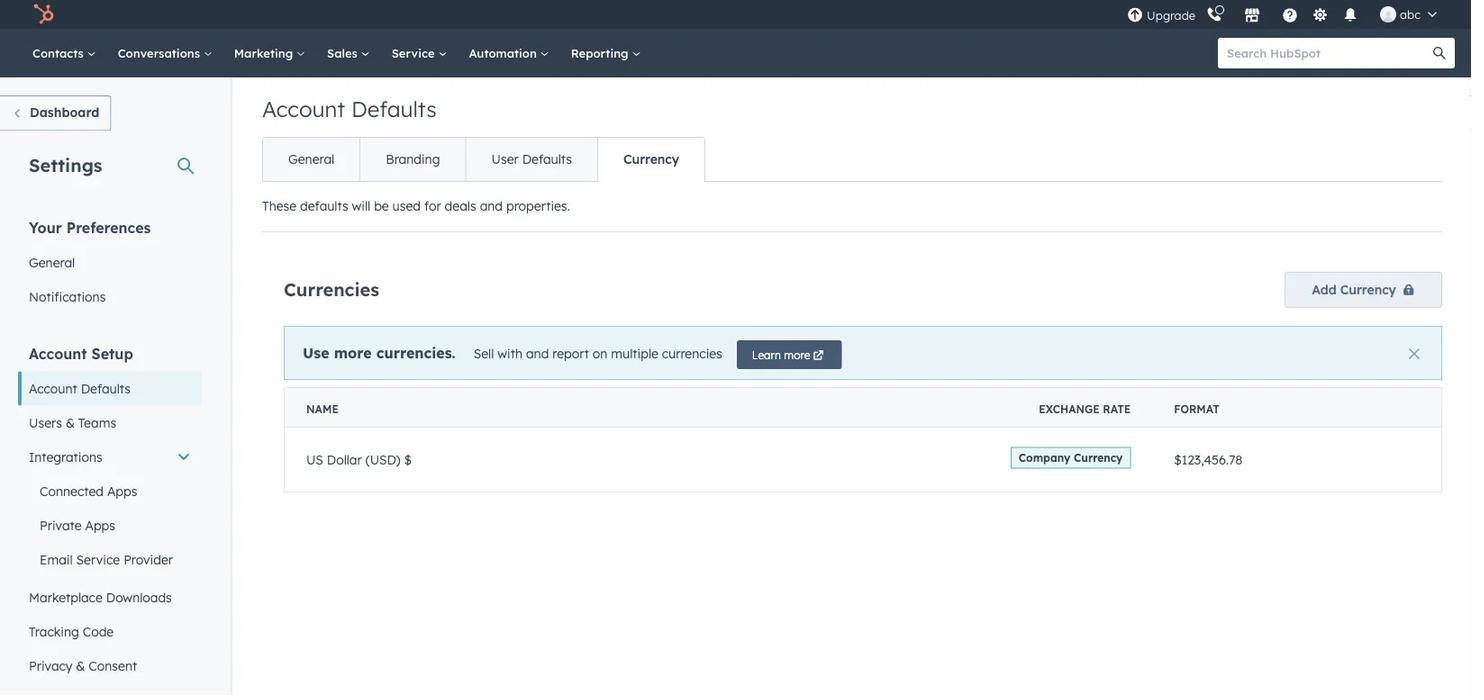 Task type: vqa. For each thing, say whether or not it's contained in the screenshot.
ticket slas
no



Task type: locate. For each thing, give the bounding box(es) containing it.
help button
[[1275, 0, 1305, 29]]

defaults up users & teams link
[[81, 381, 131, 396]]

1 horizontal spatial and
[[526, 346, 549, 361]]

defaults
[[300, 198, 348, 214]]

2 vertical spatial currency
[[1074, 451, 1123, 465]]

these defaults will be used for deals and properties.
[[262, 198, 570, 214]]

defaults right user
[[522, 151, 572, 167]]

apps
[[107, 483, 137, 499], [85, 518, 115, 533]]

general link down preferences
[[18, 245, 202, 280]]

service down the private apps link
[[76, 552, 120, 568]]

and right with
[[526, 346, 549, 361]]

these
[[262, 198, 297, 214]]

& right privacy
[[76, 658, 85, 674]]

currency link
[[597, 138, 705, 181]]

privacy & consent link
[[18, 649, 202, 683]]

1 vertical spatial and
[[526, 346, 549, 361]]

marketplaces button
[[1233, 0, 1271, 29]]

users
[[29, 415, 62, 431]]

conversations link
[[107, 29, 223, 77]]

us
[[306, 452, 323, 468]]

general up defaults
[[288, 151, 334, 167]]

gary orlando image
[[1380, 6, 1396, 23]]

2 horizontal spatial currency
[[1340, 282, 1396, 298]]

notifications image
[[1342, 8, 1359, 24]]

contacts
[[32, 45, 87, 60]]

1 horizontal spatial &
[[76, 658, 85, 674]]

general down your
[[29, 255, 75, 270]]

0 horizontal spatial defaults
[[81, 381, 131, 396]]

exchange rate
[[1039, 403, 1131, 416]]

1 vertical spatial currency
[[1340, 282, 1396, 298]]

1 horizontal spatial currency
[[1074, 451, 1123, 465]]

0 horizontal spatial and
[[480, 198, 503, 214]]

account defaults down sales link
[[262, 95, 437, 123]]

0 horizontal spatial account defaults
[[29, 381, 131, 396]]

1 horizontal spatial account defaults
[[262, 95, 437, 123]]

0 vertical spatial general
[[288, 151, 334, 167]]

defaults for account defaults link
[[81, 381, 131, 396]]

code
[[83, 624, 114, 640]]

automation link
[[458, 29, 560, 77]]

hubspot link
[[22, 4, 68, 25]]

and
[[480, 198, 503, 214], [526, 346, 549, 361]]

0 vertical spatial currency
[[623, 151, 679, 167]]

1 horizontal spatial more
[[784, 348, 810, 362]]

marketplace
[[29, 590, 103, 605]]

for
[[424, 198, 441, 214]]

& inside users & teams link
[[66, 415, 75, 431]]

deals
[[445, 198, 476, 214]]

& for users
[[66, 415, 75, 431]]

your
[[29, 218, 62, 236]]

account setup element
[[18, 344, 202, 695]]

on
[[593, 346, 608, 361]]

2 vertical spatial account
[[29, 381, 77, 396]]

1 horizontal spatial general link
[[263, 138, 360, 181]]

0 vertical spatial &
[[66, 415, 75, 431]]

0 vertical spatial apps
[[107, 483, 137, 499]]

settings
[[29, 154, 102, 176]]

users & teams link
[[18, 406, 202, 440]]

1 vertical spatial account defaults
[[29, 381, 131, 396]]

0 vertical spatial general link
[[263, 138, 360, 181]]

automation
[[469, 45, 540, 60]]

navigation
[[262, 137, 705, 182]]

navigation containing general
[[262, 137, 705, 182]]

0 vertical spatial and
[[480, 198, 503, 214]]

account up users
[[29, 381, 77, 396]]

will
[[352, 198, 370, 214]]

user defaults link
[[465, 138, 597, 181]]

1 vertical spatial general
[[29, 255, 75, 270]]

dollar
[[327, 452, 362, 468]]

0 horizontal spatial &
[[66, 415, 75, 431]]

more right learn
[[784, 348, 810, 362]]

report
[[552, 346, 589, 361]]

more inside learn more link
[[784, 348, 810, 362]]

account defaults inside account defaults link
[[29, 381, 131, 396]]

1 horizontal spatial general
[[288, 151, 334, 167]]

menu
[[1125, 0, 1450, 29]]

account down "marketing" link
[[262, 95, 345, 123]]

more for learn
[[784, 348, 810, 362]]

general for your
[[29, 255, 75, 270]]

currency
[[623, 151, 679, 167], [1340, 282, 1396, 298], [1074, 451, 1123, 465]]

defaults inside the account setup element
[[81, 381, 131, 396]]

1 horizontal spatial service
[[392, 45, 438, 60]]

branding
[[386, 151, 440, 167]]

general link for defaults
[[263, 138, 360, 181]]

learn
[[752, 348, 781, 362]]

preferences
[[66, 218, 151, 236]]

0 vertical spatial account
[[262, 95, 345, 123]]

1 horizontal spatial defaults
[[351, 95, 437, 123]]

0 horizontal spatial general link
[[18, 245, 202, 280]]

1 vertical spatial account
[[29, 345, 87, 363]]

account for branding
[[262, 95, 345, 123]]

sell
[[474, 346, 494, 361]]

provider
[[124, 552, 173, 568]]

privacy
[[29, 658, 72, 674]]

0 horizontal spatial more
[[334, 344, 372, 362]]

use more currencies.
[[303, 344, 456, 362]]

defaults
[[351, 95, 437, 123], [522, 151, 572, 167], [81, 381, 131, 396]]

0 vertical spatial defaults
[[351, 95, 437, 123]]

rate
[[1103, 403, 1131, 416]]

setup
[[91, 345, 133, 363]]

add currency button
[[1285, 272, 1442, 308]]

currency for add currency
[[1340, 282, 1396, 298]]

marketplaces image
[[1244, 8, 1260, 24]]

company
[[1019, 451, 1071, 465]]

and right deals
[[480, 198, 503, 214]]

service right sales link
[[392, 45, 438, 60]]

be
[[374, 198, 389, 214]]

general link
[[263, 138, 360, 181], [18, 245, 202, 280]]

dashboard
[[30, 105, 99, 120]]

calling icon image
[[1206, 7, 1223, 23]]

1 vertical spatial &
[[76, 658, 85, 674]]

learn more
[[752, 348, 810, 362]]

Search HubSpot search field
[[1218, 38, 1439, 68]]

account defaults
[[262, 95, 437, 123], [29, 381, 131, 396]]

marketplace downloads
[[29, 590, 172, 605]]

upgrade
[[1147, 8, 1196, 23]]

1 vertical spatial service
[[76, 552, 120, 568]]

abc
[[1400, 7, 1421, 22]]

tracking
[[29, 624, 79, 640]]

0 horizontal spatial general
[[29, 255, 75, 270]]

connected
[[40, 483, 104, 499]]

account left setup at left
[[29, 345, 87, 363]]

format
[[1174, 403, 1220, 416]]

1 vertical spatial general link
[[18, 245, 202, 280]]

hubspot image
[[32, 4, 54, 25]]

more right the use
[[334, 344, 372, 362]]

settings image
[[1312, 8, 1328, 24]]

user
[[491, 151, 519, 167]]

2 vertical spatial defaults
[[81, 381, 131, 396]]

&
[[66, 415, 75, 431], [76, 658, 85, 674]]

general
[[288, 151, 334, 167], [29, 255, 75, 270]]

marketing
[[234, 45, 296, 60]]

0 horizontal spatial service
[[76, 552, 120, 568]]

general inside your preferences element
[[29, 255, 75, 270]]

& right users
[[66, 415, 75, 431]]

(usd)
[[365, 452, 400, 468]]

more
[[334, 344, 372, 362], [784, 348, 810, 362]]

apps up email service provider
[[85, 518, 115, 533]]

1 vertical spatial apps
[[85, 518, 115, 533]]

account defaults down account setup
[[29, 381, 131, 396]]

2 horizontal spatial defaults
[[522, 151, 572, 167]]

integrations
[[29, 449, 102, 465]]

account for users & teams
[[29, 345, 87, 363]]

apps down the integrations "button"
[[107, 483, 137, 499]]

search image
[[1433, 47, 1446, 59]]

& inside privacy & consent link
[[76, 658, 85, 674]]

currency inside button
[[1340, 282, 1396, 298]]

1 vertical spatial defaults
[[522, 151, 572, 167]]

general link up defaults
[[263, 138, 360, 181]]

defaults up branding
[[351, 95, 437, 123]]



Task type: describe. For each thing, give the bounding box(es) containing it.
sales link
[[316, 29, 381, 77]]

and inside use more currencies. alert
[[526, 346, 549, 361]]

add currency
[[1312, 282, 1396, 298]]

service inside "link"
[[76, 552, 120, 568]]

dashboard link
[[0, 95, 111, 131]]

defaults for user defaults link
[[522, 151, 572, 167]]

currencies
[[662, 346, 722, 361]]

settings link
[[1309, 5, 1332, 24]]

add
[[1312, 282, 1337, 298]]

currencies
[[284, 278, 379, 300]]

account defaults link
[[18, 372, 202, 406]]

general for account
[[288, 151, 334, 167]]

currencies.
[[376, 344, 456, 362]]

email service provider
[[40, 552, 173, 568]]

general link for preferences
[[18, 245, 202, 280]]

email
[[40, 552, 73, 568]]

upgrade image
[[1127, 8, 1143, 24]]

exchange
[[1039, 403, 1100, 416]]

apps for connected apps
[[107, 483, 137, 499]]

notifications
[[29, 289, 106, 305]]

consent
[[89, 658, 137, 674]]

more for use
[[334, 344, 372, 362]]

user defaults
[[491, 151, 572, 167]]

contacts link
[[22, 29, 107, 77]]

users & teams
[[29, 415, 116, 431]]

with
[[498, 346, 523, 361]]

apps for private apps
[[85, 518, 115, 533]]

notifications link
[[18, 280, 202, 314]]

0 vertical spatial account defaults
[[262, 95, 437, 123]]

close image
[[1409, 349, 1420, 359]]

used
[[392, 198, 421, 214]]

private
[[40, 518, 82, 533]]

& for privacy
[[76, 658, 85, 674]]

integrations button
[[18, 440, 202, 474]]

private apps link
[[18, 509, 202, 543]]

multiple
[[611, 346, 658, 361]]

private apps
[[40, 518, 115, 533]]

tracking code link
[[18, 615, 202, 649]]

downloads
[[106, 590, 172, 605]]

marketing link
[[223, 29, 316, 77]]

use
[[303, 344, 329, 362]]

privacy & consent
[[29, 658, 137, 674]]

abc button
[[1369, 0, 1448, 29]]

sell with and report on multiple currencies
[[474, 346, 722, 361]]

company currency
[[1019, 451, 1123, 465]]

help image
[[1282, 8, 1298, 24]]

service link
[[381, 29, 458, 77]]

notifications button
[[1335, 0, 1366, 29]]

us dollar (usd) $
[[306, 452, 412, 468]]

tracking code
[[29, 624, 114, 640]]

learn more link
[[737, 341, 842, 369]]

marketplace downloads link
[[18, 581, 202, 615]]

$123,456.78
[[1174, 452, 1243, 468]]

connected apps
[[40, 483, 137, 499]]

use more currencies. alert
[[284, 326, 1442, 380]]

$
[[404, 452, 412, 468]]

account setup
[[29, 345, 133, 363]]

search button
[[1424, 38, 1455, 68]]

name
[[306, 403, 339, 416]]

teams
[[78, 415, 116, 431]]

conversations
[[118, 45, 203, 60]]

reporting link
[[560, 29, 652, 77]]

branding link
[[360, 138, 465, 181]]

currency for company currency
[[1074, 451, 1123, 465]]

reporting
[[571, 45, 632, 60]]

sales
[[327, 45, 361, 60]]

0 vertical spatial service
[[392, 45, 438, 60]]

currencies banner
[[284, 267, 1442, 308]]

calling icon button
[[1199, 2, 1230, 26]]

your preferences
[[29, 218, 151, 236]]

your preferences element
[[18, 218, 202, 314]]

email service provider link
[[18, 543, 202, 577]]

0 horizontal spatial currency
[[623, 151, 679, 167]]

menu containing abc
[[1125, 0, 1450, 29]]

properties.
[[506, 198, 570, 214]]

connected apps link
[[18, 474, 202, 509]]



